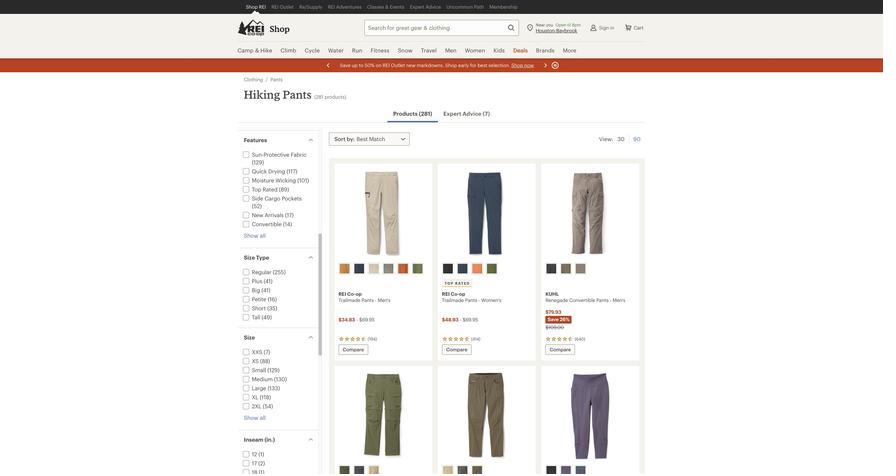 Task type: vqa. For each thing, say whether or not it's contained in the screenshot.
top and
no



Task type: locate. For each thing, give the bounding box(es) containing it.
& left hike at the top of page
[[255, 47, 259, 54]]

None field
[[365, 20, 519, 36]]

2 $69.95 from the left
[[463, 317, 478, 323]]

big
[[252, 287, 260, 294]]

advice for expert advice
[[426, 4, 441, 10]]

show all button down "2xl"
[[244, 415, 266, 422]]

trailmade
[[338, 298, 360, 304], [442, 298, 464, 304]]

0 horizontal spatial expert
[[410, 4, 424, 10]]

1 op from the left
[[356, 291, 362, 297]]

1 horizontal spatial blue nights image
[[576, 467, 585, 475]]

small
[[252, 367, 266, 374]]

3 compare from the left
[[550, 347, 571, 353]]

expert inside expert advice (7) button
[[443, 110, 461, 117]]

op down blue nights image
[[356, 291, 362, 297]]

None search field
[[352, 20, 519, 36]]

shop rei link
[[243, 0, 269, 14]]

1 compare button from the left
[[338, 345, 368, 355]]

3 compare button from the left
[[545, 345, 575, 355]]

compare button down (640) on the right bottom of page
[[545, 345, 575, 355]]

advice inside 'link'
[[426, 4, 441, 10]]

(129)
[[252, 159, 264, 166], [267, 367, 279, 374]]

show all button down convertible link
[[244, 232, 266, 240]]

0 horizontal spatial &
[[255, 47, 259, 54]]

& inside camp & hike dropdown button
[[255, 47, 259, 54]]

run
[[352, 47, 362, 54]]

$69.95 for $34.83 - $69.95
[[359, 317, 375, 323]]

trailmade up $34.83
[[338, 298, 360, 304]]

1 vertical spatial show all
[[244, 415, 266, 421]]

0 vertical spatial rated
[[263, 186, 277, 193]]

(49)
[[262, 314, 272, 321]]

1 horizontal spatial &
[[385, 4, 388, 10]]

show all down convertible link
[[244, 233, 266, 239]]

12 link
[[241, 451, 257, 458]]

1 show all button from the top
[[244, 232, 266, 240]]

carbon image
[[458, 467, 467, 475]]

convertible right renegade
[[569, 298, 595, 304]]

trailmade inside "rei co-op trailmade pants - women's"
[[442, 298, 464, 304]]

op inside "rei co-op trailmade pants - women's"
[[459, 291, 465, 297]]

1 horizontal spatial $69.95
[[463, 317, 478, 323]]

medium
[[252, 376, 273, 383]]

0 vertical spatial (41)
[[264, 278, 272, 285]]

/
[[266, 77, 268, 82]]

1 horizontal spatial save
[[548, 317, 559, 323]]

30
[[617, 136, 625, 142]]

(129) inside sun-protective fabric (129) quick drying (117) moisture wicking (101) top rated (89) side cargo pockets (52) new arrivals (17) convertible (14)
[[252, 159, 264, 166]]

men's inside kuhl renegade convertible pants - men's
[[613, 298, 625, 304]]

graystone image
[[561, 467, 571, 475]]

rei inside "rei co-op trailmade pants - men's"
[[338, 291, 346, 297]]

compare down $48.93 - $69.95
[[446, 347, 467, 353]]

1 vertical spatial convertible
[[569, 298, 595, 304]]

all down convertible link
[[260, 233, 266, 239]]

1 men's from the left
[[378, 298, 390, 304]]

cargo
[[265, 195, 280, 202]]

more button
[[559, 42, 581, 59]]

convertible inside kuhl renegade convertible pants - men's
[[569, 298, 595, 304]]

$48.93
[[442, 317, 459, 323]]

(41)
[[264, 278, 272, 285], [261, 287, 270, 294]]

outlet left new
[[391, 62, 405, 68]]

co- inside "rei co-op trailmade pants - men's"
[[347, 291, 356, 297]]

expert
[[410, 4, 424, 10], [443, 110, 461, 117]]

copper clay image
[[398, 264, 408, 274]]

trailmade down top rated
[[442, 298, 464, 304]]

0 horizontal spatial convertible
[[252, 221, 282, 228]]

burnt olive image
[[561, 264, 571, 274]]

trailmade for rei co-op trailmade pants - women's
[[442, 298, 464, 304]]

0 horizontal spatial (7)
[[264, 349, 270, 356]]

(129) up "(130)" at the left of page
[[267, 367, 279, 374]]

rei co-op flash hybrid tights - women's 0 image
[[545, 371, 635, 463]]

features button
[[238, 131, 318, 150]]

1 horizontal spatial trailmade
[[442, 298, 464, 304]]

- inside "rei co-op trailmade pants - women's"
[[478, 298, 480, 304]]

save left up
[[340, 62, 350, 68]]

1 vertical spatial (7)
[[264, 349, 270, 356]]

rei inside "rei co-op trailmade pants - women's"
[[442, 291, 450, 297]]

1 horizontal spatial (129)
[[267, 367, 279, 374]]

1 vertical spatial expert
[[443, 110, 461, 117]]

show for xxs (7) xs (88) small (129) medium (130) large (133) xl (118) 2xl (54)
[[244, 415, 258, 421]]

2 compare button from the left
[[442, 345, 472, 355]]

1 horizontal spatial advice
[[463, 110, 481, 117]]

rei co-op trailmade pants - women's
[[442, 291, 501, 304]]

pants inside kuhl renegade convertible pants - men's
[[596, 298, 609, 304]]

wicking
[[275, 177, 296, 184]]

rei for rei adventures
[[328, 4, 335, 10]]

in
[[610, 25, 614, 30]]

(52)
[[252, 203, 262, 210]]

size inside "dropdown button"
[[244, 334, 255, 341]]

0 horizontal spatial compare
[[343, 347, 364, 353]]

cycle button
[[301, 42, 324, 59]]

1 vertical spatial outlet
[[391, 62, 405, 68]]

blue nights image left copper clay icon
[[458, 264, 467, 274]]

xxs (7) xs (88) small (129) medium (130) large (133) xl (118) 2xl (54)
[[252, 349, 287, 410]]

save
[[340, 62, 350, 68], [548, 317, 559, 323]]

1 vertical spatial advice
[[463, 110, 481, 117]]

rei left adventures
[[328, 4, 335, 10]]

op inside "rei co-op trailmade pants - men's"
[[356, 291, 362, 297]]

products (281)
[[393, 110, 432, 117]]

0 horizontal spatial co-
[[347, 291, 356, 297]]

fossil image
[[443, 467, 453, 475]]

top
[[252, 186, 261, 193], [445, 282, 454, 286]]

all down "(54)"
[[260, 415, 266, 421]]

2 men's from the left
[[613, 298, 625, 304]]

water
[[328, 47, 344, 54]]

convertible link
[[241, 221, 282, 228]]

& inside classes & events link
[[385, 4, 388, 10]]

expert right (281)
[[443, 110, 461, 117]]

markdowns.
[[417, 62, 444, 68]]

0 vertical spatial size
[[244, 254, 255, 261]]

save inside $79.93 save 26% $109.00
[[548, 317, 559, 323]]

rei right "shop rei"
[[271, 4, 278, 10]]

expert right events
[[410, 4, 424, 10]]

rei right on at the left of the page
[[382, 62, 389, 68]]

top down black image
[[445, 282, 454, 286]]

selection.
[[488, 62, 510, 68]]

adventures
[[336, 4, 362, 10]]

2 op from the left
[[459, 291, 465, 297]]

0 vertical spatial expert
[[410, 4, 424, 10]]

compare for - $69.95
[[343, 347, 364, 353]]

save inside promotional messages marquee
[[340, 62, 350, 68]]

$48.93 - $69.95
[[442, 317, 478, 323]]

(130)
[[274, 376, 287, 383]]

expert inside expert advice 'link'
[[410, 4, 424, 10]]

top rated link
[[241, 186, 277, 193]]

camp & hike
[[238, 47, 272, 54]]

size left "type"
[[244, 254, 255, 261]]

0 vertical spatial save
[[340, 62, 350, 68]]

2 trailmade from the left
[[442, 298, 464, 304]]

top inside sun-protective fabric (129) quick drying (117) moisture wicking (101) top rated (89) side cargo pockets (52) new arrivals (17) convertible (14)
[[252, 186, 261, 193]]

1 vertical spatial &
[[255, 47, 259, 54]]

26%
[[560, 317, 570, 323]]

protective
[[264, 151, 289, 158]]

type
[[256, 254, 269, 261]]

top up side
[[252, 186, 261, 193]]

sun-protective fabric (129) quick drying (117) moisture wicking (101) top rated (89) side cargo pockets (52) new arrivals (17) convertible (14)
[[252, 151, 309, 228]]

copper clay image
[[472, 264, 482, 274]]

blue nights image
[[458, 264, 467, 274], [576, 467, 585, 475]]

women
[[465, 47, 485, 54]]

woodland olive image
[[413, 264, 422, 274]]

90
[[633, 136, 641, 142]]

products)
[[325, 94, 346, 100]]

compare down $34.83 - $69.95 at the bottom of page
[[343, 347, 364, 353]]

1 compare from the left
[[343, 347, 364, 353]]

1 $69.95 from the left
[[359, 317, 375, 323]]

show all down "2xl"
[[244, 415, 266, 421]]

shop banner
[[0, 0, 883, 59]]

arrivals
[[265, 212, 284, 219]]

(7) inside button
[[483, 110, 490, 117]]

co- inside "rei co-op trailmade pants - women's"
[[451, 291, 459, 297]]

(41) right big
[[261, 287, 270, 294]]

short link
[[241, 305, 266, 312]]

0 horizontal spatial save
[[340, 62, 350, 68]]

size for size
[[244, 334, 255, 341]]

blue nights image
[[354, 264, 364, 274]]

$69.95
[[359, 317, 375, 323], [463, 317, 478, 323]]

compare button down the (194)
[[338, 345, 368, 355]]

1 horizontal spatial top
[[445, 282, 454, 286]]

co- up $34.83
[[347, 291, 356, 297]]

all
[[260, 233, 266, 239], [260, 415, 266, 421]]

2 show all button from the top
[[244, 415, 266, 422]]

climb button
[[276, 42, 301, 59]]

2 all from the top
[[260, 415, 266, 421]]

compare button down (414)
[[442, 345, 472, 355]]

previous message image
[[324, 61, 332, 70]]

0 vertical spatial show all
[[244, 233, 266, 239]]

blue nights image right the 'graystone' "image"
[[576, 467, 585, 475]]

xl
[[252, 394, 258, 401]]

0 vertical spatial blue nights image
[[458, 264, 467, 274]]

1 co- from the left
[[347, 291, 356, 297]]

1 horizontal spatial (7)
[[483, 110, 490, 117]]

rei for rei co-op trailmade pants - women's
[[442, 291, 450, 297]]

kuhl radikl pants - men's 0 image
[[442, 371, 532, 463]]

1 trailmade from the left
[[338, 298, 360, 304]]

0 vertical spatial show all button
[[244, 232, 266, 240]]

men's inside "rei co-op trailmade pants - men's"
[[378, 298, 390, 304]]

save up to 50% on rei outlet new markdowns. shop early for best selection. shop now
[[340, 62, 534, 68]]

0 horizontal spatial outlet
[[280, 4, 294, 10]]

trailmade inside "rei co-op trailmade pants - men's"
[[338, 298, 360, 304]]

compare button for - $69.95
[[338, 345, 368, 355]]

rei inside promotional messages marquee
[[382, 62, 389, 68]]

& for camp
[[255, 47, 259, 54]]

(129) down sun-
[[252, 159, 264, 166]]

uncommon path
[[446, 4, 484, 10]]

2 show all from the top
[[244, 415, 266, 421]]

0 vertical spatial show
[[244, 233, 258, 239]]

2 compare from the left
[[446, 347, 467, 353]]

xs link
[[241, 358, 259, 365]]

uncommon
[[446, 4, 473, 10]]

compare down $109.00
[[550, 347, 571, 353]]

(255)
[[273, 269, 286, 276]]

none search field inside shop banner
[[352, 20, 519, 36]]

1 horizontal spatial convertible
[[569, 298, 595, 304]]

0 horizontal spatial men's
[[378, 298, 390, 304]]

renegade
[[545, 298, 568, 304]]

$69.95 right the $48.93
[[463, 317, 478, 323]]

0 horizontal spatial top
[[252, 186, 261, 193]]

1 all from the top
[[260, 233, 266, 239]]

expert for expert advice
[[410, 4, 424, 10]]

save down $79.93
[[548, 317, 559, 323]]

1 horizontal spatial men's
[[613, 298, 625, 304]]

0 horizontal spatial advice
[[426, 4, 441, 10]]

0 horizontal spatial rated
[[263, 186, 277, 193]]

1 horizontal spatial compare button
[[442, 345, 472, 355]]

shop link
[[270, 24, 290, 34]]

8pm
[[572, 22, 581, 27]]

size up xxs link
[[244, 334, 255, 341]]

1 horizontal spatial expert
[[443, 110, 461, 117]]

travel button
[[417, 42, 441, 59]]

0 vertical spatial outlet
[[280, 4, 294, 10]]

1 vertical spatial all
[[260, 415, 266, 421]]

$69.95 right $34.83
[[359, 317, 375, 323]]

kids
[[494, 47, 505, 54]]

hike
[[260, 47, 272, 54]]

1 vertical spatial rated
[[455, 282, 470, 286]]

& left events
[[385, 4, 388, 10]]

(7) inside 'xxs (7) xs (88) small (129) medium (130) large (133) xl (118) 2xl (54)'
[[264, 349, 270, 356]]

1 show from the top
[[244, 233, 258, 239]]

near you open til 8pm houston-baybrook
[[536, 22, 581, 33]]

advice inside button
[[463, 110, 481, 117]]

travel
[[421, 47, 437, 54]]

to
[[359, 62, 363, 68]]

show down 2xl link
[[244, 415, 258, 421]]

expert for expert advice (7)
[[443, 110, 461, 117]]

brands button
[[532, 42, 559, 59]]

more
[[563, 47, 576, 54]]

group
[[337, 262, 429, 276], [441, 262, 532, 276], [544, 262, 636, 276], [337, 464, 429, 475], [441, 464, 532, 475], [544, 464, 636, 475]]

1 show all from the top
[[244, 233, 266, 239]]

show down convertible link
[[244, 233, 258, 239]]

(101)
[[297, 177, 309, 184]]

0 vertical spatial convertible
[[252, 221, 282, 228]]

pants
[[270, 77, 283, 82], [283, 88, 312, 101], [362, 298, 374, 304], [465, 298, 477, 304], [596, 298, 609, 304]]

- inside kuhl renegade convertible pants - men's
[[610, 298, 611, 304]]

new
[[406, 62, 415, 68]]

0 vertical spatial (7)
[[483, 110, 490, 117]]

2 co- from the left
[[451, 291, 459, 297]]

(7)
[[483, 110, 490, 117], [264, 349, 270, 356]]

classes
[[367, 4, 384, 10]]

group for rei co-op flash hybrid tights - women's 0 image
[[544, 464, 636, 475]]

1 vertical spatial show all button
[[244, 415, 266, 422]]

rei down birch brown icon
[[338, 291, 346, 297]]

0 vertical spatial all
[[260, 233, 266, 239]]

2 horizontal spatial compare
[[550, 347, 571, 353]]

short
[[252, 305, 266, 312]]

convertible down new arrivals link
[[252, 221, 282, 228]]

size inside dropdown button
[[244, 254, 255, 261]]

$34.83
[[338, 317, 355, 323]]

op down top rated
[[459, 291, 465, 297]]

up
[[352, 62, 357, 68]]

near
[[536, 22, 545, 27]]

1 horizontal spatial compare
[[446, 347, 467, 353]]

outlet up the shop link
[[280, 4, 294, 10]]

2 size from the top
[[244, 334, 255, 341]]

1 vertical spatial blue nights image
[[576, 467, 585, 475]]

snow button
[[394, 42, 417, 59]]

0 vertical spatial top
[[252, 186, 261, 193]]

2 show from the top
[[244, 415, 258, 421]]

group for rei co-op sahara convertible pants - women's 0 'image'
[[337, 464, 429, 475]]

path
[[474, 4, 484, 10]]

1 horizontal spatial co-
[[451, 291, 459, 297]]

rei for rei outlet
[[271, 4, 278, 10]]

0 vertical spatial (129)
[[252, 159, 264, 166]]

1 horizontal spatial op
[[459, 291, 465, 297]]

you
[[546, 22, 553, 27]]

co- for rei co-op trailmade pants - women's
[[451, 291, 459, 297]]

0 horizontal spatial compare button
[[338, 345, 368, 355]]

black image
[[443, 264, 453, 274]]

membership
[[489, 4, 517, 10]]

1 horizontal spatial outlet
[[391, 62, 405, 68]]

1 vertical spatial (41)
[[261, 287, 270, 294]]

1 vertical spatial show
[[244, 415, 258, 421]]

group for kuhl radikl pants - men's 0 image
[[441, 464, 532, 475]]

show all button for xxs (7) xs (88) small (129) medium (130) large (133) xl (118) 2xl (54)
[[244, 415, 266, 422]]

rated up "rei co-op trailmade pants - women's"
[[455, 282, 470, 286]]

rei co-op trailmade pants - men's 0 image
[[338, 168, 428, 260]]

0 horizontal spatial trailmade
[[338, 298, 360, 304]]

1 vertical spatial size
[[244, 334, 255, 341]]

1 vertical spatial save
[[548, 317, 559, 323]]

1 vertical spatial (129)
[[267, 367, 279, 374]]

1 size from the top
[[244, 254, 255, 261]]

0 horizontal spatial op
[[356, 291, 362, 297]]

0 vertical spatial advice
[[426, 4, 441, 10]]

0 horizontal spatial $69.95
[[359, 317, 375, 323]]

inseam
[[244, 437, 263, 443]]

co- down top rated
[[451, 291, 459, 297]]

new arrivals link
[[241, 212, 284, 219]]

shop rei
[[246, 4, 266, 10]]

expert advice (7)
[[443, 110, 490, 117]]

inseam (in.)
[[244, 437, 275, 443]]

rei down top rated
[[442, 291, 450, 297]]

90 link
[[633, 135, 641, 144]]

rated down "moisture wicking" link
[[263, 186, 277, 193]]

2 horizontal spatial compare button
[[545, 345, 575, 355]]

Search for great gear & clothing text field
[[365, 20, 519, 36]]

(41) right plus
[[264, 278, 272, 285]]

0 horizontal spatial (129)
[[252, 159, 264, 166]]

convertible inside sun-protective fabric (129) quick drying (117) moisture wicking (101) top rated (89) side cargo pockets (52) new arrivals (17) convertible (14)
[[252, 221, 282, 228]]

(17)
[[285, 212, 294, 219]]

0 vertical spatial &
[[385, 4, 388, 10]]



Task type: describe. For each thing, give the bounding box(es) containing it.
all for convertible
[[260, 233, 266, 239]]

pants inside "rei co-op trailmade pants - men's"
[[362, 298, 374, 304]]

men
[[445, 47, 457, 54]]

best
[[477, 62, 487, 68]]

camp & hike button
[[238, 42, 276, 59]]

events
[[390, 4, 404, 10]]

koal image
[[547, 264, 556, 274]]

shop down rei outlet link
[[270, 24, 290, 34]]

products
[[393, 110, 418, 117]]

snow
[[398, 47, 413, 54]]

new
[[252, 212, 263, 219]]

farro image
[[369, 467, 379, 475]]

search image
[[507, 23, 516, 32]]

woodland olive image
[[487, 264, 497, 274]]

rei co-op, go to rei.com home page image
[[238, 19, 264, 36]]

deals button
[[509, 42, 532, 59]]

deals
[[513, 47, 528, 54]]

group for rei co-op trailmade pants - men's 0 image
[[337, 262, 429, 276]]

(14)
[[283, 221, 292, 228]]

xl link
[[241, 394, 258, 401]]

size type button
[[238, 249, 318, 267]]

rei outlet link
[[269, 0, 296, 14]]

hiking
[[244, 88, 280, 101]]

regular (255) plus (41) big (41) petite (16) short (35) tall (49)
[[252, 269, 286, 321]]

(281)
[[419, 110, 432, 117]]

rei left rei outlet
[[259, 4, 266, 10]]

inseam (in.) button
[[238, 431, 318, 450]]

uncommon path link
[[444, 0, 487, 14]]

expert advice (7) button
[[438, 107, 495, 121]]

shop left now
[[511, 62, 523, 68]]

sun-protective fabric link
[[241, 151, 307, 158]]

$34.83 - $69.95
[[338, 317, 375, 323]]

petite link
[[241, 296, 266, 303]]

- inside "rei co-op trailmade pants - men's"
[[375, 298, 377, 304]]

birch brown image
[[340, 264, 349, 274]]

hiking pants (281 products)
[[244, 88, 346, 101]]

compare button for save 26%
[[545, 345, 575, 355]]

12 (1) 17 (2)
[[252, 451, 265, 467]]

kuhl
[[545, 291, 559, 297]]

cart
[[634, 25, 643, 30]]

women's
[[481, 298, 501, 304]]

rei co-op trailmade pants - women's 0 image
[[442, 168, 532, 260]]

op for men's
[[356, 291, 362, 297]]

pants inside "rei co-op trailmade pants - women's"
[[465, 298, 477, 304]]

women button
[[461, 42, 489, 59]]

stratus gray image
[[383, 264, 393, 274]]

next message image
[[541, 61, 549, 70]]

rei adventures link
[[325, 0, 364, 14]]

sun-
[[252, 151, 264, 158]]

pause banner message scrolling image
[[551, 61, 559, 70]]

size for size type
[[244, 254, 255, 261]]

group for rei co-op trailmade pants - women's 0 image at the right of the page
[[441, 262, 532, 276]]

show all button for sun-protective fabric (129) quick drying (117) moisture wicking (101) top rated (89) side cargo pockets (52) new arrivals (17) convertible (14)
[[244, 232, 266, 240]]

moisture wicking link
[[241, 177, 296, 184]]

kuhl renegade convertible pants - men's 0 image
[[545, 168, 635, 260]]

plus link
[[241, 278, 262, 285]]

size button
[[238, 329, 318, 347]]

regular link
[[241, 269, 271, 276]]

show all for convertible
[[244, 233, 266, 239]]

black image
[[547, 467, 556, 475]]

(54)
[[263, 403, 273, 410]]

50%
[[364, 62, 374, 68]]

expert advice
[[410, 4, 441, 10]]

outlet inside shop banner
[[280, 4, 294, 10]]

for
[[470, 62, 476, 68]]

0 horizontal spatial blue nights image
[[458, 264, 467, 274]]

all for 2xl
[[260, 415, 266, 421]]

cycle
[[305, 47, 320, 54]]

(129) inside 'xxs (7) xs (88) small (129) medium (130) large (133) xl (118) 2xl (54)'
[[267, 367, 279, 374]]

(89)
[[279, 186, 289, 193]]

re/supply
[[299, 4, 322, 10]]

trailmade for rei co-op trailmade pants - men's
[[338, 298, 360, 304]]

(640)
[[575, 337, 585, 342]]

quick
[[252, 168, 267, 175]]

rated inside sun-protective fabric (129) quick drying (117) moisture wicking (101) top rated (89) side cargo pockets (52) new arrivals (17) convertible (14)
[[263, 186, 277, 193]]

features
[[244, 137, 267, 143]]

(281
[[314, 94, 323, 100]]

classes & events
[[367, 4, 404, 10]]

early
[[458, 62, 469, 68]]

quick drying link
[[241, 168, 285, 175]]

shop up rei co-op, go to rei.com home page link
[[246, 4, 258, 10]]

outlet inside promotional messages marquee
[[391, 62, 405, 68]]

17
[[252, 460, 257, 467]]

large link
[[241, 385, 266, 392]]

burnt olive image
[[472, 467, 482, 475]]

compare for save 26%
[[550, 347, 571, 353]]

xxs
[[252, 349, 262, 356]]

promotional messages marquee
[[0, 58, 883, 72]]

$79.93 save 26% $109.00
[[545, 309, 570, 331]]

show for sun-protective fabric (129) quick drying (117) moisture wicking (101) top rated (89) side cargo pockets (52) new arrivals (17) convertible (14)
[[244, 233, 258, 239]]

sign in
[[599, 25, 614, 30]]

rei co-op sahara convertible pants - women's 0 image
[[338, 371, 428, 463]]

1 horizontal spatial rated
[[455, 282, 470, 286]]

army cot green image
[[340, 467, 349, 475]]

(118)
[[260, 394, 271, 401]]

drying
[[268, 168, 285, 175]]

plus
[[252, 278, 262, 285]]

group for kuhl renegade convertible pants - men's 0 image
[[544, 262, 636, 276]]

fitness button
[[367, 42, 394, 59]]

brands
[[536, 47, 554, 54]]

asphalt image
[[354, 467, 364, 475]]

(414)
[[471, 337, 480, 342]]

1 vertical spatial top
[[445, 282, 454, 286]]

tall
[[252, 314, 260, 321]]

op for women's
[[459, 291, 465, 297]]

shop left early
[[445, 62, 457, 68]]

& for classes
[[385, 4, 388, 10]]

mushroom taupe image
[[369, 264, 379, 274]]

top rated
[[445, 282, 470, 286]]

large
[[252, 385, 266, 392]]

re/supply link
[[296, 0, 325, 14]]

xxs link
[[241, 349, 262, 356]]

moisture
[[252, 177, 274, 184]]

none field inside shop banner
[[365, 20, 519, 36]]

khaki image
[[576, 264, 585, 274]]

sign in link
[[586, 21, 617, 35]]

12
[[252, 451, 257, 458]]

advice for expert advice (7)
[[463, 110, 481, 117]]

tall link
[[241, 314, 260, 321]]

til
[[567, 22, 571, 27]]

show all for 2xl
[[244, 415, 266, 421]]

co- for rei co-op trailmade pants - men's
[[347, 291, 356, 297]]

side
[[252, 195, 263, 202]]

rei for rei co-op trailmade pants - men's
[[338, 291, 346, 297]]

$69.95 for $48.93 - $69.95
[[463, 317, 478, 323]]

medium link
[[241, 376, 273, 383]]



